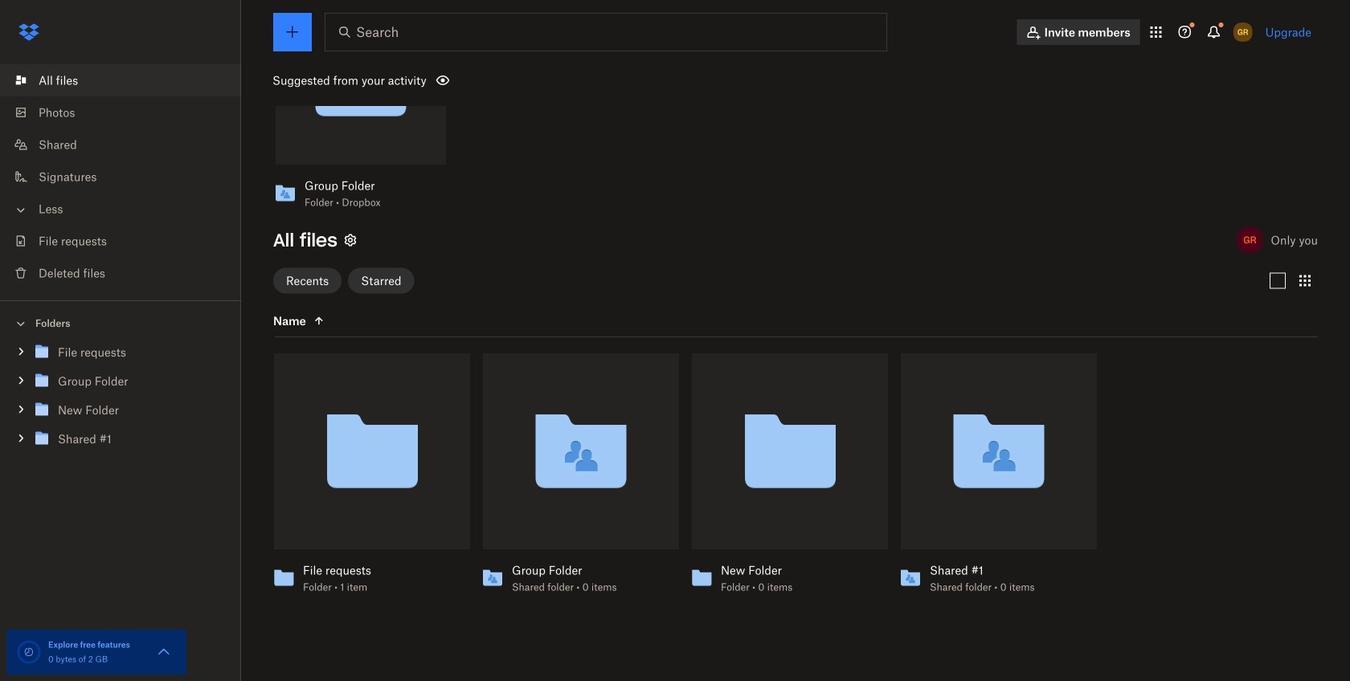 Task type: vqa. For each thing, say whether or not it's contained in the screenshot.
Less image
yes



Task type: locate. For each thing, give the bounding box(es) containing it.
dropbox image
[[13, 16, 45, 48]]

quota usage progress bar
[[16, 640, 42, 666]]

shared folder, group folder row
[[477, 354, 679, 604]]

folder settings image
[[341, 231, 360, 250]]

quota usage image
[[16, 640, 42, 666]]

group
[[0, 335, 241, 466]]

list
[[0, 55, 241, 301]]

folder, new folder row
[[686, 354, 888, 604]]

list item
[[0, 64, 241, 96]]

less image
[[13, 202, 29, 218]]



Task type: describe. For each thing, give the bounding box(es) containing it.
shared folder, shared #1 row
[[895, 354, 1097, 604]]

Search in folder "Dropbox" text field
[[356, 23, 854, 42]]

folder, file requests row
[[268, 354, 470, 604]]



